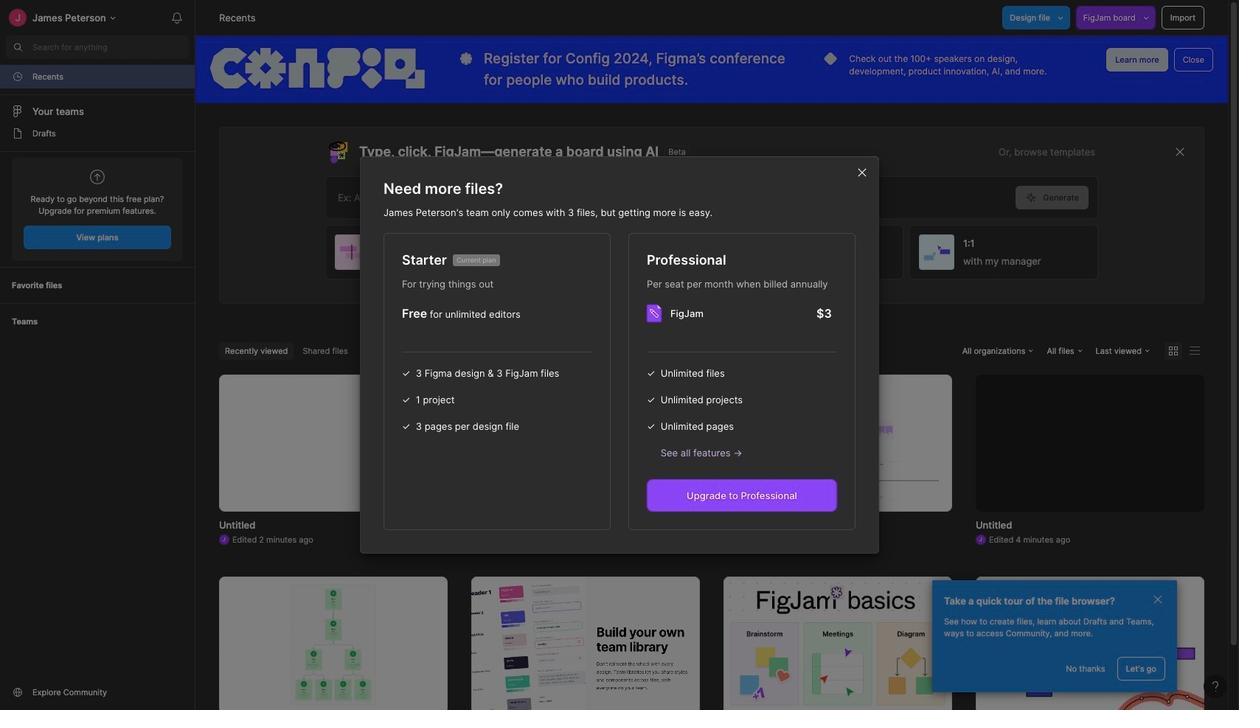 Task type: describe. For each thing, give the bounding box(es) containing it.
bell 32 image
[[165, 6, 189, 30]]

search 32 image
[[6, 35, 30, 59]]



Task type: vqa. For each thing, say whether or not it's contained in the screenshot.
Storyboard "IMAGE"
no



Task type: locate. For each thing, give the bounding box(es) containing it.
file thumbnail image
[[524, 382, 647, 504], [731, 384, 945, 502], [471, 576, 700, 710], [723, 576, 952, 710], [976, 576, 1204, 710], [290, 584, 376, 706]]

page 16 image
[[12, 128, 24, 139]]

Ex: A weekly team meeting, starting with an ice breaker field
[[326, 177, 1016, 218]]

dialog
[[360, 156, 879, 554]]

community 16 image
[[12, 687, 24, 698]]

recent 16 image
[[12, 71, 24, 83]]

Search for anything text field
[[32, 41, 189, 53]]



